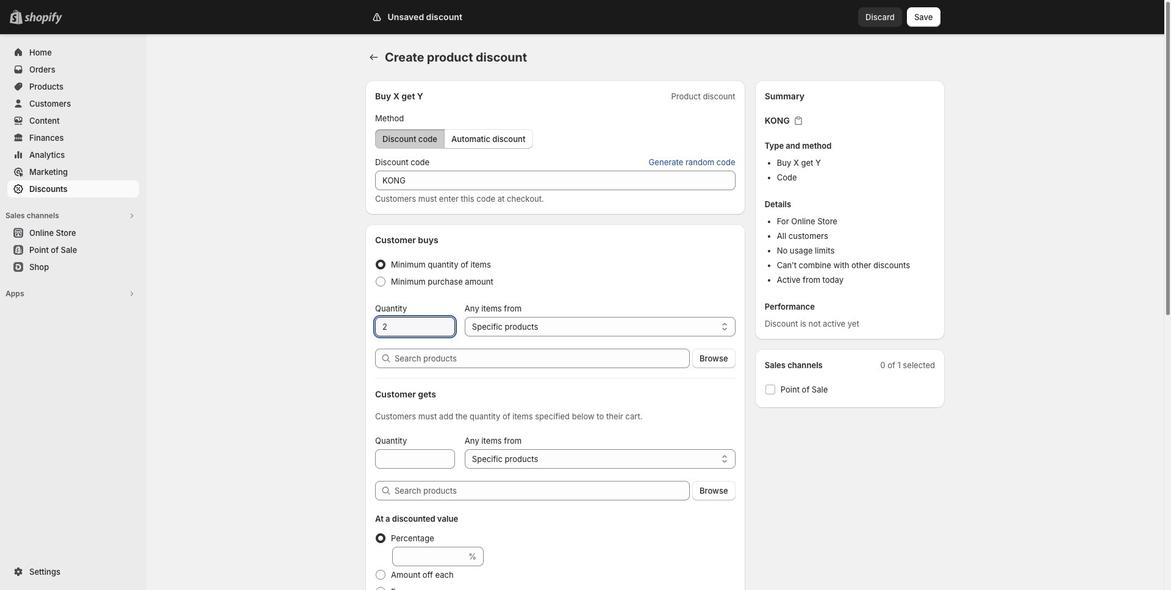 Task type: locate. For each thing, give the bounding box(es) containing it.
None text field
[[375, 317, 455, 337], [392, 547, 466, 567], [375, 317, 455, 337], [392, 547, 466, 567]]

1 vertical spatial search products text field
[[395, 481, 690, 501]]

1 search products text field from the top
[[395, 349, 690, 368]]

Search products text field
[[395, 349, 690, 368], [395, 481, 690, 501]]

None text field
[[375, 171, 735, 190], [375, 450, 455, 469], [375, 171, 735, 190], [375, 450, 455, 469]]

shopify image
[[24, 12, 62, 24]]

0 vertical spatial search products text field
[[395, 349, 690, 368]]

2 search products text field from the top
[[395, 481, 690, 501]]



Task type: vqa. For each thing, say whether or not it's contained in the screenshot.
Search countries text box
no



